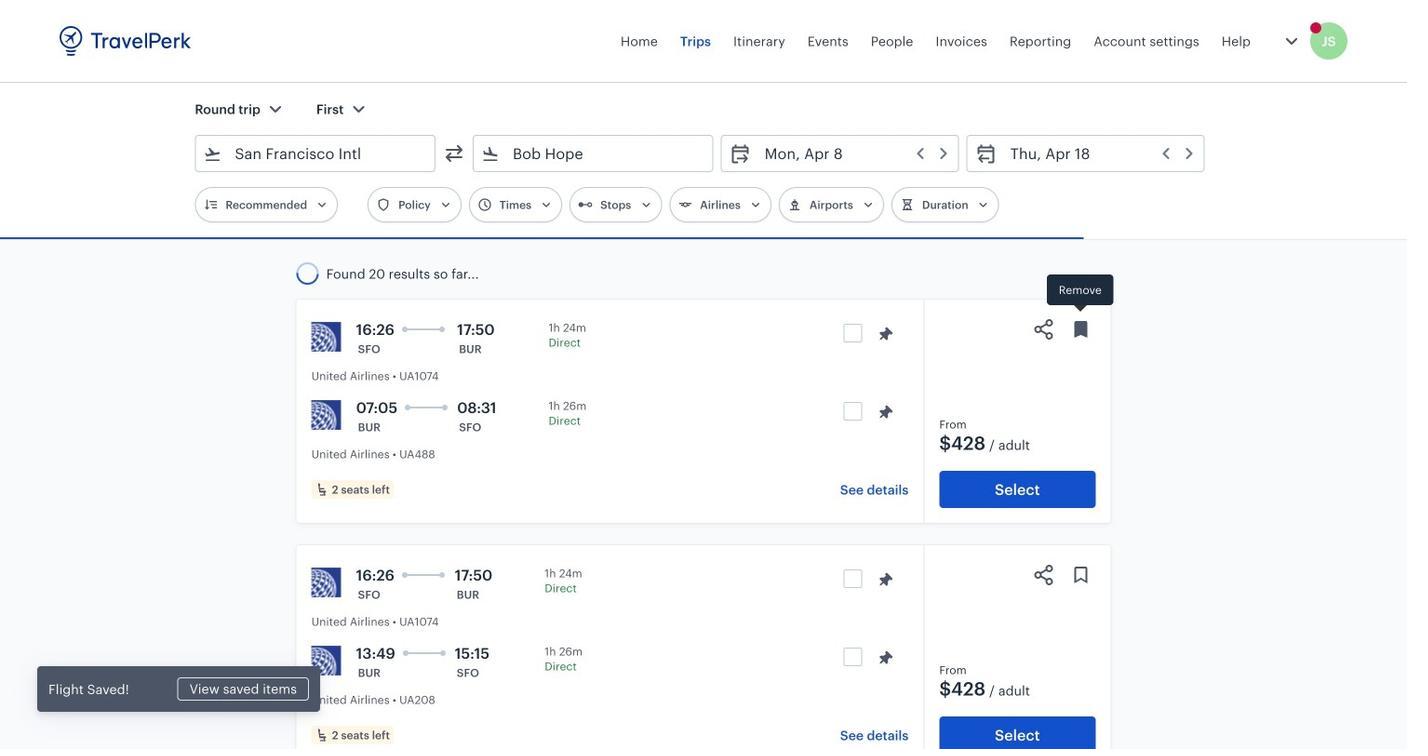 Task type: vqa. For each thing, say whether or not it's contained in the screenshot.
1st United Airlines icon
yes



Task type: describe. For each thing, give the bounding box(es) containing it.
Return field
[[997, 139, 1197, 168]]

Depart field
[[752, 139, 951, 168]]

To search field
[[500, 139, 688, 168]]



Task type: locate. For each thing, give the bounding box(es) containing it.
1 united airlines image from the top
[[311, 322, 341, 352]]

2 vertical spatial united airlines image
[[311, 646, 341, 676]]

1 vertical spatial united airlines image
[[311, 568, 341, 598]]

united airlines image
[[311, 322, 341, 352], [311, 568, 341, 598], [311, 646, 341, 676]]

From search field
[[222, 139, 410, 168]]

2 united airlines image from the top
[[311, 568, 341, 598]]

0 vertical spatial united airlines image
[[311, 322, 341, 352]]

3 united airlines image from the top
[[311, 646, 341, 676]]

tooltip
[[1047, 275, 1114, 314]]

united airlines image
[[311, 400, 341, 430]]



